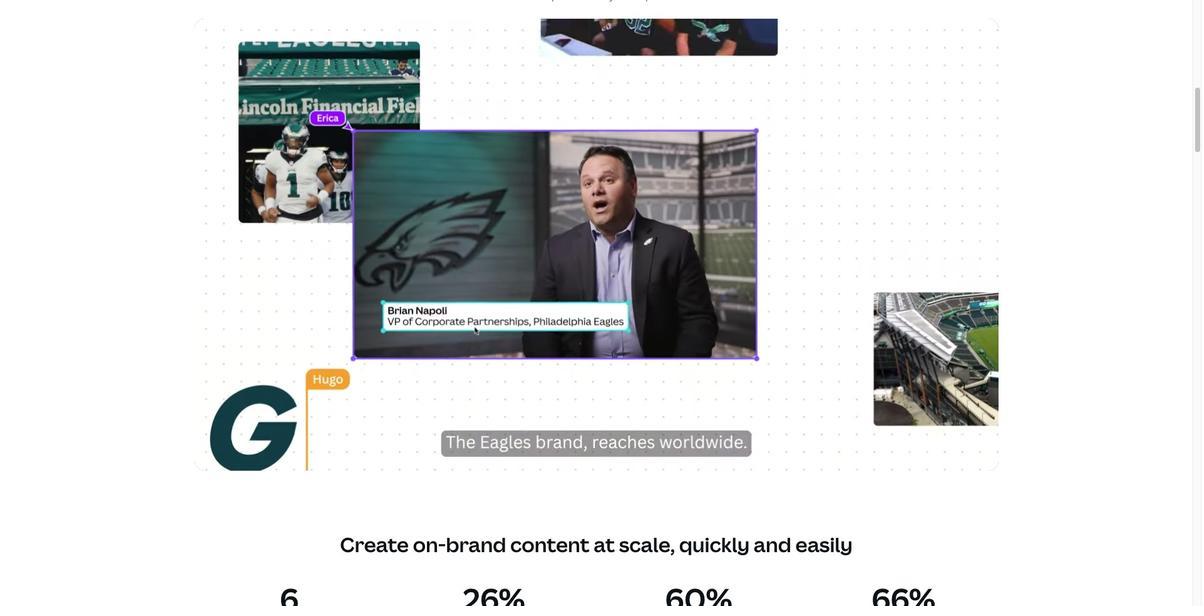 Task type: locate. For each thing, give the bounding box(es) containing it.
brand
[[446, 531, 506, 558]]

create on-brand content at scale, quickly and easily
[[340, 531, 853, 558]]

create
[[340, 531, 409, 558]]

scale,
[[619, 531, 675, 558]]



Task type: describe. For each thing, give the bounding box(es) containing it.
content
[[510, 531, 590, 558]]

on-
[[413, 531, 446, 558]]

easily
[[796, 531, 853, 558]]

and
[[754, 531, 792, 558]]

at
[[594, 531, 615, 558]]

quickly
[[679, 531, 750, 558]]



Task type: vqa. For each thing, say whether or not it's contained in the screenshot.
Create
yes



